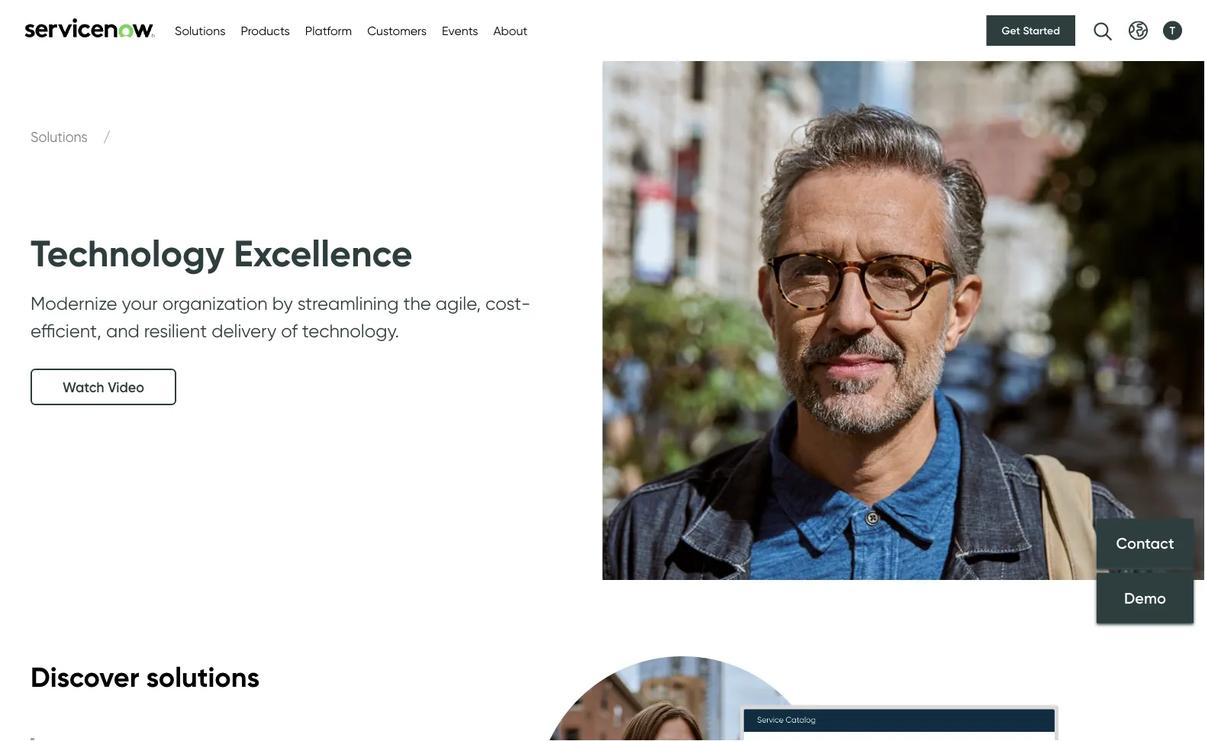 Task type: describe. For each thing, give the bounding box(es) containing it.
by
[[272, 292, 293, 314]]

watch video link
[[31, 369, 176, 406]]

modernize your organization by streamlining the agile, cost- efficient, and resilient delivery of technology.
[[31, 292, 531, 342]]

solutions for 'solutions' popup button
[[175, 23, 226, 38]]

of
[[281, 320, 298, 342]]

platform button
[[305, 21, 352, 40]]

products
[[241, 23, 290, 38]]

agile,
[[436, 292, 481, 314]]

and
[[106, 320, 140, 342]]

about button
[[494, 21, 528, 40]]

delivery
[[212, 320, 277, 342]]

get started link
[[987, 15, 1076, 46]]

demo link
[[1097, 573, 1194, 624]]

get
[[1002, 24, 1021, 37]]

customers
[[367, 23, 427, 38]]

products button
[[241, 21, 290, 40]]

resilient, cost-effective services boost productivity image
[[535, 641, 1059, 741]]

discover solutions
[[31, 660, 260, 694]]

your
[[122, 292, 158, 314]]

demo
[[1125, 589, 1167, 608]]

solutions for solutions link
[[31, 128, 91, 145]]

solutions link
[[31, 128, 91, 145]]

video
[[108, 379, 144, 396]]

servicenow image
[[23, 18, 157, 38]]

about
[[494, 23, 528, 38]]



Task type: locate. For each thing, give the bounding box(es) containing it.
customers button
[[367, 21, 427, 40]]

streamlining
[[298, 292, 399, 314]]

1 horizontal spatial solutions
[[175, 23, 226, 38]]

modernize
[[31, 292, 117, 314]]

streamline service delivery for technology excellence image
[[0, 61, 1206, 580]]

resilient
[[144, 320, 207, 342]]

platform
[[305, 23, 352, 38]]

technology excellence
[[31, 230, 413, 276]]

solutions
[[146, 660, 260, 694]]

events
[[442, 23, 478, 38]]

organization
[[162, 292, 268, 314]]

0 vertical spatial solutions
[[175, 23, 226, 38]]

solutions button
[[175, 21, 226, 40]]

discover
[[31, 660, 139, 694]]

1 vertical spatial solutions
[[31, 128, 91, 145]]

events button
[[442, 21, 478, 40]]

efficient,
[[31, 320, 101, 342]]

get started
[[1002, 24, 1061, 37]]

excellence
[[234, 230, 413, 276]]

started
[[1023, 24, 1061, 37]]

technology
[[31, 230, 225, 276]]

solutions
[[175, 23, 226, 38], [31, 128, 91, 145]]

technology.
[[302, 320, 399, 342]]

cost-
[[486, 292, 531, 314]]

watch
[[63, 379, 104, 396]]

watch video
[[63, 379, 144, 396]]

contact link
[[1097, 519, 1194, 569]]

the
[[403, 292, 431, 314]]

0 horizontal spatial solutions
[[31, 128, 91, 145]]

contact
[[1117, 534, 1175, 553]]



Task type: vqa. For each thing, say whether or not it's contained in the screenshot.
'on'
no



